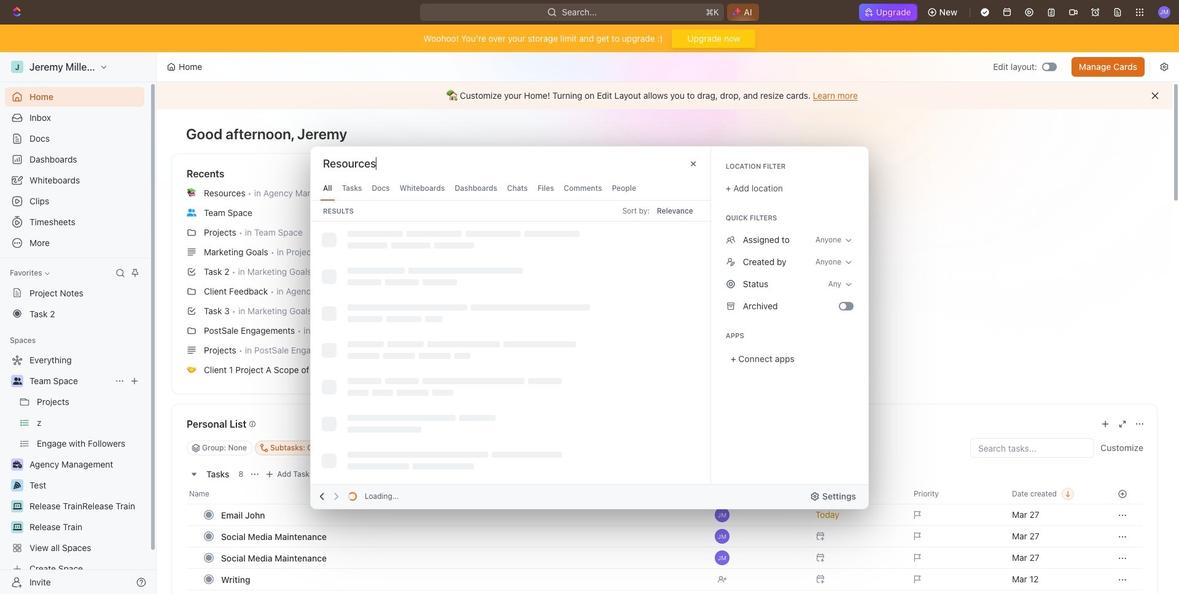 Task type: describe. For each thing, give the bounding box(es) containing it.
Search tasks... text field
[[971, 439, 1094, 458]]

sidebar navigation
[[0, 52, 157, 595]]

user group image inside sidebar navigation
[[13, 378, 22, 385]]



Task type: locate. For each thing, give the bounding box(es) containing it.
1 vertical spatial qdq9q image
[[726, 279, 736, 289]]

2 qdq9q image from the top
[[726, 279, 736, 289]]

qdq9q image up e83zz image
[[726, 279, 736, 289]]

alert
[[157, 82, 1173, 109]]

qdq9q image
[[726, 235, 736, 245]]

e83zz image
[[726, 302, 736, 311]]

Search or run a command… text field
[[323, 157, 415, 171]]

0 vertical spatial user group image
[[187, 209, 197, 217]]

1 vertical spatial user group image
[[13, 378, 22, 385]]

0 horizontal spatial user group image
[[13, 378, 22, 385]]

user group image
[[187, 209, 197, 217], [13, 378, 22, 385]]

1 qdq9q image from the top
[[726, 257, 736, 267]]

qdq9q image
[[726, 257, 736, 267], [726, 279, 736, 289]]

qdq9q image down qdq9q icon
[[726, 257, 736, 267]]

0 vertical spatial qdq9q image
[[726, 257, 736, 267]]

1 horizontal spatial user group image
[[187, 209, 197, 217]]



Task type: vqa. For each thing, say whether or not it's contained in the screenshot.
the space, , element
no



